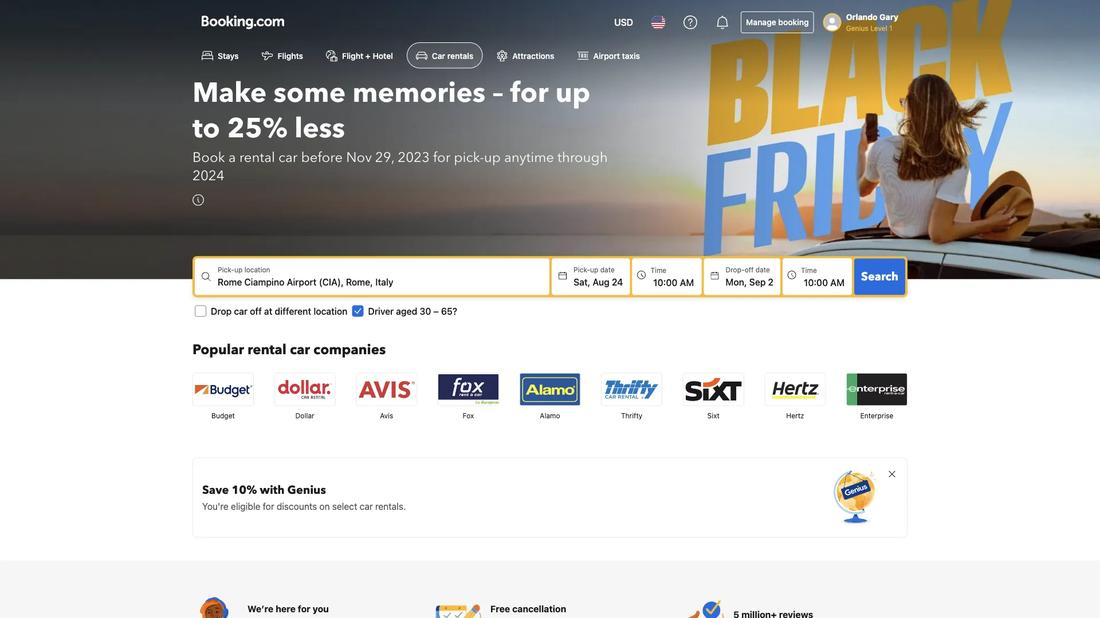 Task type: locate. For each thing, give the bounding box(es) containing it.
eligible
[[231, 501, 260, 512]]

0 horizontal spatial off
[[250, 306, 262, 317]]

sixt logo image
[[683, 374, 744, 406]]

2
[[768, 277, 774, 288]]

car right select
[[360, 501, 373, 512]]

pick-up location
[[218, 266, 270, 274]]

thrifty logo image
[[602, 374, 662, 406]]

free cancellation image
[[436, 598, 481, 619]]

pick-
[[454, 148, 484, 167]]

manage
[[746, 17, 776, 27]]

car
[[278, 148, 298, 167], [234, 306, 248, 317], [290, 341, 310, 360], [360, 501, 373, 512]]

sep
[[749, 277, 766, 288]]

date up sep
[[756, 266, 770, 274]]

stays link
[[193, 42, 248, 68]]

book
[[193, 148, 225, 167]]

sat,
[[574, 277, 590, 288]]

make some memories – for up to 25% less book a rental car before nov 29, 2023 for pick-up anytime through 2024
[[193, 74, 608, 186]]

0 horizontal spatial date
[[600, 266, 615, 274]]

genius inside save 10% with genius you're eligible for discounts on select car rentals.
[[287, 483, 326, 498]]

25%
[[227, 110, 288, 147]]

location
[[244, 266, 270, 274], [314, 306, 347, 317]]

location right different
[[314, 306, 347, 317]]

car left before
[[278, 148, 298, 167]]

1 horizontal spatial genius
[[846, 24, 869, 32]]

search
[[861, 269, 899, 285]]

date up aug
[[600, 266, 615, 274]]

pick- for pick-up location
[[218, 266, 234, 274]]

0 vertical spatial rental
[[239, 148, 275, 167]]

aug
[[593, 277, 610, 288]]

date for aug
[[600, 266, 615, 274]]

location up at in the left of the page
[[244, 266, 270, 274]]

airport taxis link
[[568, 42, 649, 68]]

1 vertical spatial off
[[250, 306, 262, 317]]

0 horizontal spatial –
[[433, 306, 439, 317]]

date inside pick-up date sat, aug 24
[[600, 266, 615, 274]]

stays
[[218, 51, 239, 60]]

1 pick- from the left
[[218, 266, 234, 274]]

– for for
[[492, 74, 503, 112]]

booking.com online hotel reservations image
[[202, 15, 284, 29]]

memories
[[353, 74, 486, 112]]

companies
[[313, 341, 386, 360]]

1 horizontal spatial date
[[756, 266, 770, 274]]

flights
[[278, 51, 303, 60]]

up
[[556, 74, 590, 112], [484, 148, 501, 167], [234, 266, 243, 274], [590, 266, 598, 274]]

genius up the discounts
[[287, 483, 326, 498]]

rental right a
[[239, 148, 275, 167]]

sixt
[[707, 412, 720, 420]]

drop car off at different location
[[211, 306, 347, 317]]

discounts
[[277, 501, 317, 512]]

off inside drop-off date mon, sep 2
[[745, 266, 754, 274]]

at
[[264, 306, 272, 317]]

2 pick- from the left
[[574, 266, 590, 274]]

fox
[[463, 412, 474, 420]]

rental
[[239, 148, 275, 167], [248, 341, 286, 360]]

gary
[[880, 12, 899, 22]]

see terms and conditions for more information image
[[193, 194, 204, 206]]

for
[[510, 74, 549, 112], [433, 148, 451, 167], [263, 501, 274, 512], [298, 604, 311, 615]]

1 horizontal spatial pick-
[[574, 266, 590, 274]]

flight + hotel link
[[317, 42, 402, 68]]

hertz logo image
[[765, 374, 825, 406]]

genius down orlando
[[846, 24, 869, 32]]

1 horizontal spatial location
[[314, 306, 347, 317]]

car rentals
[[432, 51, 473, 60]]

pick- inside pick-up date sat, aug 24
[[574, 266, 590, 274]]

– right '30'
[[433, 306, 439, 317]]

0 vertical spatial genius
[[846, 24, 869, 32]]

for down with
[[263, 501, 274, 512]]

pick- up the drop
[[218, 266, 234, 274]]

2 date from the left
[[756, 266, 770, 274]]

car
[[432, 51, 445, 60]]

for left pick-
[[433, 148, 451, 167]]

car inside make some memories – for up to 25% less book a rental car before nov 29, 2023 for pick-up anytime through 2024
[[278, 148, 298, 167]]

on
[[319, 501, 330, 512]]

date
[[600, 266, 615, 274], [756, 266, 770, 274]]

save 10% with genius you're eligible for discounts on select car rentals.
[[202, 483, 406, 512]]

save
[[202, 483, 229, 498]]

5 million+ reviews image
[[678, 598, 724, 619]]

genius inside orlando gary genius level 1
[[846, 24, 869, 32]]

drop-
[[726, 266, 745, 274]]

0 horizontal spatial location
[[244, 266, 270, 274]]

driver
[[368, 306, 394, 317]]

65?
[[441, 306, 457, 317]]

budget logo image
[[193, 374, 253, 406]]

different
[[275, 306, 311, 317]]

Pick-up location field
[[218, 275, 550, 289]]

– inside make some memories – for up to 25% less book a rental car before nov 29, 2023 for pick-up anytime through 2024
[[492, 74, 503, 112]]

rentals.
[[375, 501, 406, 512]]

a
[[229, 148, 236, 167]]

1 horizontal spatial –
[[492, 74, 503, 112]]

off
[[745, 266, 754, 274], [250, 306, 262, 317]]

0 horizontal spatial genius
[[287, 483, 326, 498]]

avis
[[380, 412, 393, 420]]

see terms and conditions for more information image
[[193, 194, 204, 206]]

0 horizontal spatial pick-
[[218, 266, 234, 274]]

rental down at in the left of the page
[[248, 341, 286, 360]]

make
[[193, 74, 267, 112]]

pick- up sat,
[[574, 266, 590, 274]]

manage booking link
[[741, 11, 814, 33]]

enterprise
[[860, 412, 894, 420]]

we're here for you image
[[193, 598, 238, 619]]

rental inside make some memories – for up to 25% less book a rental car before nov 29, 2023 for pick-up anytime through 2024
[[239, 148, 275, 167]]

cancellation
[[512, 604, 566, 615]]

date inside drop-off date mon, sep 2
[[756, 266, 770, 274]]

genius
[[846, 24, 869, 32], [287, 483, 326, 498]]

1 vertical spatial –
[[433, 306, 439, 317]]

nov
[[346, 148, 372, 167]]

pick-
[[218, 266, 234, 274], [574, 266, 590, 274]]

1 vertical spatial genius
[[287, 483, 326, 498]]

fox logo image
[[438, 374, 498, 406]]

0 vertical spatial –
[[492, 74, 503, 112]]

29,
[[375, 148, 394, 167]]

booking
[[778, 17, 809, 27]]

off left at in the left of the page
[[250, 306, 262, 317]]

–
[[492, 74, 503, 112], [433, 306, 439, 317]]

off up sep
[[745, 266, 754, 274]]

– down attractions link
[[492, 74, 503, 112]]

orlando gary genius level 1
[[846, 12, 899, 32]]

1 vertical spatial rental
[[248, 341, 286, 360]]

thrifty
[[621, 412, 643, 420]]

we're here for you
[[248, 604, 329, 615]]

car down different
[[290, 341, 310, 360]]

orlando
[[846, 12, 878, 22]]

for left 'you'
[[298, 604, 311, 615]]

1 date from the left
[[600, 266, 615, 274]]

1 vertical spatial location
[[314, 306, 347, 317]]

aged
[[396, 306, 417, 317]]

0 vertical spatial off
[[745, 266, 754, 274]]

1 horizontal spatial off
[[745, 266, 754, 274]]



Task type: describe. For each thing, give the bounding box(es) containing it.
free cancellation
[[491, 604, 566, 615]]

hotel
[[373, 51, 393, 60]]

dollar
[[295, 412, 314, 420]]

date for sep
[[756, 266, 770, 274]]

rentals
[[447, 51, 473, 60]]

driver aged 30 – 65?
[[368, 306, 457, 317]]

select
[[332, 501, 357, 512]]

less
[[295, 110, 345, 147]]

alamo
[[540, 412, 560, 420]]

drop-off date mon, sep 2
[[726, 266, 774, 288]]

popular
[[193, 341, 244, 360]]

attractions link
[[487, 42, 564, 68]]

search button
[[854, 259, 905, 295]]

pick- for pick-up date sat, aug 24
[[574, 266, 590, 274]]

2024
[[193, 167, 224, 186]]

flights link
[[252, 42, 312, 68]]

usd button
[[607, 9, 640, 36]]

for down attractions
[[510, 74, 549, 112]]

car rentals link
[[407, 42, 483, 68]]

level
[[871, 24, 887, 32]]

+
[[366, 51, 371, 60]]

to
[[193, 110, 220, 147]]

manage booking
[[746, 17, 809, 27]]

drop
[[211, 306, 232, 317]]

taxis
[[622, 51, 640, 60]]

with
[[260, 483, 285, 498]]

car right the drop
[[234, 306, 248, 317]]

flight + hotel
[[342, 51, 393, 60]]

before
[[301, 148, 343, 167]]

30
[[420, 306, 431, 317]]

24
[[612, 277, 623, 288]]

flight
[[342, 51, 363, 60]]

hertz
[[786, 412, 804, 420]]

– for 65?
[[433, 306, 439, 317]]

you're
[[202, 501, 229, 512]]

car inside save 10% with genius you're eligible for discounts on select car rentals.
[[360, 501, 373, 512]]

attractions
[[512, 51, 554, 60]]

1
[[889, 24, 893, 32]]

popular rental car companies
[[193, 341, 386, 360]]

dollar logo image
[[275, 374, 335, 406]]

we're
[[248, 604, 273, 615]]

alamo logo image
[[520, 374, 580, 406]]

pick-up date sat, aug 24
[[574, 266, 623, 288]]

2023
[[398, 148, 430, 167]]

airport
[[593, 51, 620, 60]]

budget
[[212, 412, 235, 420]]

mon,
[[726, 277, 747, 288]]

some
[[274, 74, 346, 112]]

airport taxis
[[593, 51, 640, 60]]

for inside save 10% with genius you're eligible for discounts on select car rentals.
[[263, 501, 274, 512]]

avis logo image
[[357, 374, 417, 406]]

through
[[558, 148, 608, 167]]

free
[[491, 604, 510, 615]]

0 vertical spatial location
[[244, 266, 270, 274]]

enterprise logo image
[[847, 374, 907, 406]]

here
[[276, 604, 296, 615]]

up inside pick-up date sat, aug 24
[[590, 266, 598, 274]]

you
[[313, 604, 329, 615]]

10%
[[232, 483, 257, 498]]

anytime
[[504, 148, 554, 167]]

usd
[[614, 17, 633, 28]]



Task type: vqa. For each thing, say whether or not it's contained in the screenshot.
FLIGHTS link
yes



